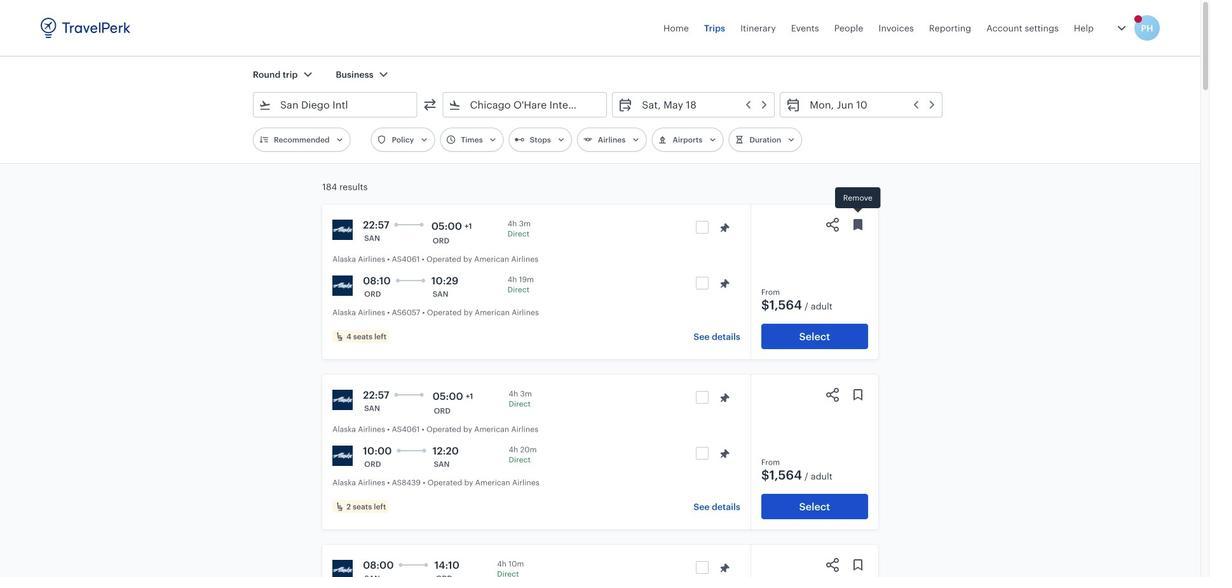 Task type: describe. For each thing, give the bounding box(es) containing it.
1 alaska airlines image from the top
[[333, 220, 353, 240]]

2 alaska airlines image from the top
[[333, 276, 353, 296]]

Return field
[[801, 95, 937, 115]]

5 alaska airlines image from the top
[[333, 561, 353, 578]]



Task type: vqa. For each thing, say whether or not it's contained in the screenshot.
Air France icon
no



Task type: locate. For each thing, give the bounding box(es) containing it.
From search field
[[271, 95, 400, 115]]

To search field
[[461, 95, 590, 115]]

3 alaska airlines image from the top
[[333, 390, 353, 411]]

tooltip
[[835, 188, 881, 215]]

alaska airlines image
[[333, 220, 353, 240], [333, 276, 353, 296], [333, 390, 353, 411], [333, 446, 353, 467], [333, 561, 353, 578]]

Depart field
[[633, 95, 769, 115]]

4 alaska airlines image from the top
[[333, 446, 353, 467]]



